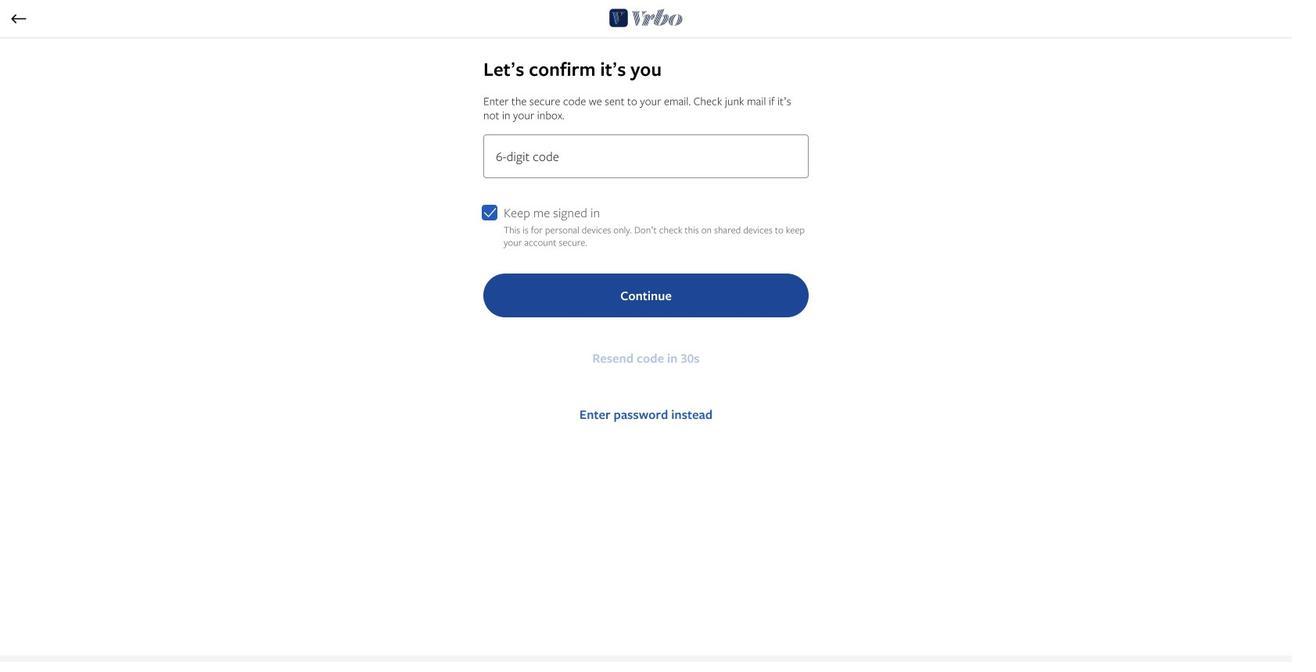 Task type: vqa. For each thing, say whether or not it's contained in the screenshot.
"9"
no



Task type: locate. For each thing, give the bounding box(es) containing it.
None text field
[[484, 135, 809, 178]]

go back image
[[9, 9, 28, 28], [11, 14, 26, 23]]



Task type: describe. For each thing, give the bounding box(es) containing it.
vrbo image
[[610, 6, 683, 30]]



